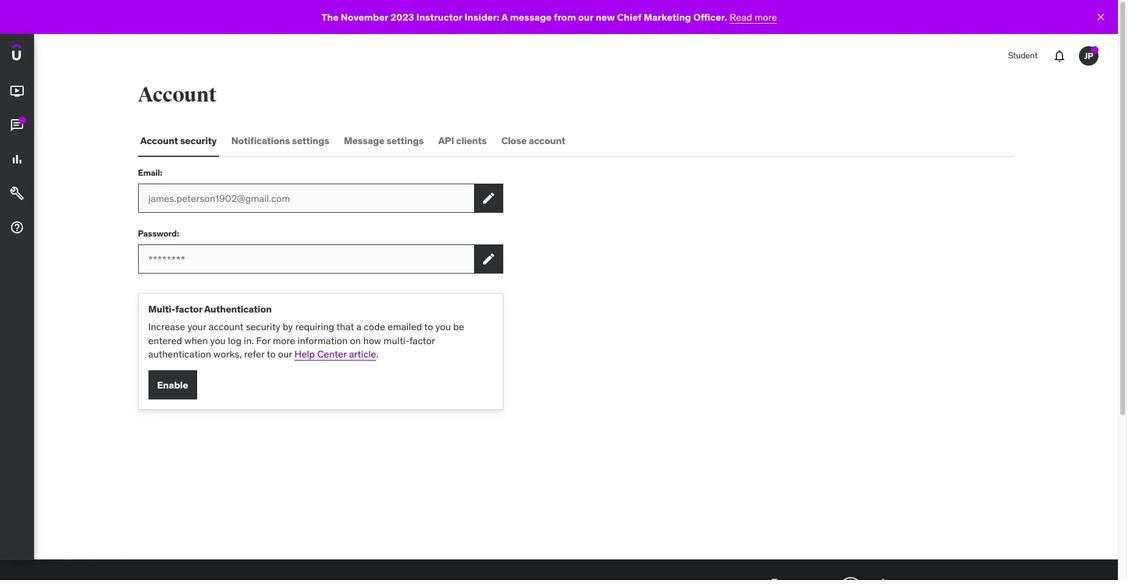 Task type: vqa. For each thing, say whether or not it's contained in the screenshot.
rightmost the factor
yes



Task type: locate. For each thing, give the bounding box(es) containing it.
factor down emailed
[[409, 334, 435, 347]]

you
[[435, 321, 451, 333], [210, 334, 226, 347]]

nasdaq image
[[753, 575, 823, 581]]

how
[[363, 334, 381, 347]]

settings
[[292, 135, 329, 147], [386, 135, 424, 147]]

edit password image
[[481, 252, 496, 267]]

0 vertical spatial you
[[435, 321, 451, 333]]

factor inside increase your account security by requiring that a code emailed to you be entered when you log in. for more information on how multi-factor authentication works, refer to our
[[409, 334, 435, 347]]

by
[[283, 321, 293, 333]]

1 horizontal spatial our
[[578, 11, 593, 23]]

account
[[138, 82, 217, 108], [140, 135, 178, 147]]

our
[[578, 11, 593, 23], [278, 348, 292, 360]]

1 horizontal spatial settings
[[386, 135, 424, 147]]

account security button
[[138, 127, 219, 156]]

1 horizontal spatial account
[[529, 135, 565, 147]]

account right close
[[529, 135, 565, 147]]

1 horizontal spatial factor
[[409, 334, 435, 347]]

insider:
[[464, 11, 499, 23]]

0 horizontal spatial more
[[273, 334, 295, 347]]

account inside button
[[140, 135, 178, 147]]

account inside increase your account security by requiring that a code emailed to you be entered when you log in. for more information on how multi-factor authentication works, refer to our
[[209, 321, 243, 333]]

account up the 'email:'
[[140, 135, 178, 147]]

refer
[[244, 348, 265, 360]]

authentication
[[204, 303, 272, 315]]

Password: password field
[[138, 245, 474, 274]]

0 vertical spatial more
[[755, 11, 777, 23]]

on
[[350, 334, 361, 347]]

information
[[298, 334, 348, 347]]

help center article link
[[294, 348, 376, 360]]

instructor
[[416, 11, 462, 23]]

.
[[376, 348, 378, 360]]

1 vertical spatial account
[[140, 135, 178, 147]]

enable
[[157, 379, 188, 391]]

security
[[180, 135, 217, 147], [246, 321, 280, 333]]

a
[[501, 11, 508, 23]]

1 horizontal spatial you
[[435, 321, 451, 333]]

0 horizontal spatial to
[[267, 348, 276, 360]]

account for account
[[138, 82, 217, 108]]

1 vertical spatial account
[[209, 321, 243, 333]]

account up 'log'
[[209, 321, 243, 333]]

help
[[294, 348, 315, 360]]

factor up your
[[175, 303, 202, 315]]

jp link
[[1074, 41, 1103, 71]]

0 vertical spatial account
[[138, 82, 217, 108]]

message settings
[[344, 135, 424, 147]]

0 horizontal spatial you
[[210, 334, 226, 347]]

2023
[[390, 11, 414, 23]]

volkswagen image
[[837, 575, 864, 581]]

box image
[[879, 575, 920, 581]]

1 horizontal spatial security
[[246, 321, 280, 333]]

account up account security
[[138, 82, 217, 108]]

0 horizontal spatial our
[[278, 348, 292, 360]]

the november 2023 instructor insider: a message from our new chief marketing officer. read more
[[321, 11, 777, 23]]

0 vertical spatial account
[[529, 135, 565, 147]]

security inside increase your account security by requiring that a code emailed to you be entered when you log in. for more information on how multi-factor authentication works, refer to our
[[246, 321, 280, 333]]

udemy image
[[12, 44, 68, 65]]

more right read
[[755, 11, 777, 23]]

0 vertical spatial security
[[180, 135, 217, 147]]

to down "for"
[[267, 348, 276, 360]]

0 vertical spatial to
[[424, 321, 433, 333]]

new
[[596, 11, 615, 23]]

0 vertical spatial our
[[578, 11, 593, 23]]

api clients button
[[436, 127, 489, 156]]

from
[[554, 11, 576, 23]]

medium image
[[10, 84, 24, 99], [10, 118, 24, 133], [10, 152, 24, 167], [10, 220, 24, 235]]

0 horizontal spatial account
[[209, 321, 243, 333]]

1 vertical spatial to
[[267, 348, 276, 360]]

you left be
[[435, 321, 451, 333]]

medium image
[[10, 186, 24, 201]]

our left the new
[[578, 11, 593, 23]]

account
[[529, 135, 565, 147], [209, 321, 243, 333]]

multi-factor authentication
[[148, 303, 272, 315]]

1 vertical spatial you
[[210, 334, 226, 347]]

more down by
[[273, 334, 295, 347]]

api
[[438, 135, 454, 147]]

authentication
[[148, 348, 211, 360]]

help center article .
[[294, 348, 378, 360]]

that
[[336, 321, 354, 333]]

Email: text field
[[138, 184, 474, 213]]

settings right message
[[386, 135, 424, 147]]

email:
[[138, 167, 162, 178]]

1 vertical spatial more
[[273, 334, 295, 347]]

notifications image
[[1052, 49, 1067, 63]]

jp
[[1084, 50, 1093, 61]]

in.
[[244, 334, 254, 347]]

to
[[424, 321, 433, 333], [267, 348, 276, 360]]

settings right notifications
[[292, 135, 329, 147]]

our inside increase your account security by requiring that a code emailed to you be entered when you log in. for more information on how multi-factor authentication works, refer to our
[[278, 348, 292, 360]]

0 vertical spatial factor
[[175, 303, 202, 315]]

0 horizontal spatial settings
[[292, 135, 329, 147]]

code
[[364, 321, 385, 333]]

works,
[[213, 348, 242, 360]]

read
[[730, 11, 752, 23]]

2 settings from the left
[[386, 135, 424, 147]]

to right emailed
[[424, 321, 433, 333]]

notifications settings button
[[229, 127, 332, 156]]

our left help
[[278, 348, 292, 360]]

more
[[755, 11, 777, 23], [273, 334, 295, 347]]

you up works, at bottom
[[210, 334, 226, 347]]

increase your account security by requiring that a code emailed to you be entered when you log in. for more information on how multi-factor authentication works, refer to our
[[148, 321, 464, 360]]

multi-
[[148, 303, 175, 315]]

1 vertical spatial factor
[[409, 334, 435, 347]]

0 horizontal spatial security
[[180, 135, 217, 147]]

when
[[184, 334, 208, 347]]

you have alerts image
[[1091, 46, 1098, 54]]

1 vertical spatial security
[[246, 321, 280, 333]]

factor
[[175, 303, 202, 315], [409, 334, 435, 347]]

1 horizontal spatial more
[[755, 11, 777, 23]]

1 settings from the left
[[292, 135, 329, 147]]

password:
[[138, 228, 179, 239]]

security inside button
[[180, 135, 217, 147]]

account for account security
[[140, 135, 178, 147]]

1 vertical spatial our
[[278, 348, 292, 360]]

your
[[188, 321, 206, 333]]

log
[[228, 334, 241, 347]]



Task type: describe. For each thing, give the bounding box(es) containing it.
for
[[256, 334, 270, 347]]

account security
[[140, 135, 217, 147]]

emailed
[[388, 321, 422, 333]]

api clients
[[438, 135, 487, 147]]

account inside button
[[529, 135, 565, 147]]

close account button
[[499, 127, 568, 156]]

student link
[[1001, 41, 1045, 71]]

november
[[341, 11, 388, 23]]

the
[[321, 11, 339, 23]]

notifications settings
[[231, 135, 329, 147]]

center
[[317, 348, 347, 360]]

multi-
[[384, 334, 409, 347]]

enable button
[[148, 371, 197, 400]]

increase
[[148, 321, 185, 333]]

article
[[349, 348, 376, 360]]

a
[[356, 321, 361, 333]]

settings for notifications settings
[[292, 135, 329, 147]]

requiring
[[295, 321, 334, 333]]

1 horizontal spatial to
[[424, 321, 433, 333]]

message
[[344, 135, 384, 147]]

message
[[510, 11, 552, 23]]

marketing
[[644, 11, 691, 23]]

officer.
[[693, 11, 727, 23]]

message settings button
[[341, 127, 426, 156]]

student
[[1008, 50, 1038, 61]]

edit email image
[[481, 191, 496, 206]]

2 medium image from the top
[[10, 118, 24, 133]]

4 medium image from the top
[[10, 220, 24, 235]]

3 medium image from the top
[[10, 152, 24, 167]]

be
[[453, 321, 464, 333]]

notifications
[[231, 135, 290, 147]]

close
[[501, 135, 527, 147]]

chief
[[617, 11, 642, 23]]

close account
[[501, 135, 565, 147]]

0 horizontal spatial factor
[[175, 303, 202, 315]]

1 medium image from the top
[[10, 84, 24, 99]]

more inside increase your account security by requiring that a code emailed to you be entered when you log in. for more information on how multi-factor authentication works, refer to our
[[273, 334, 295, 347]]

close image
[[1095, 11, 1107, 23]]

clients
[[456, 135, 487, 147]]

entered
[[148, 334, 182, 347]]

settings for message settings
[[386, 135, 424, 147]]



